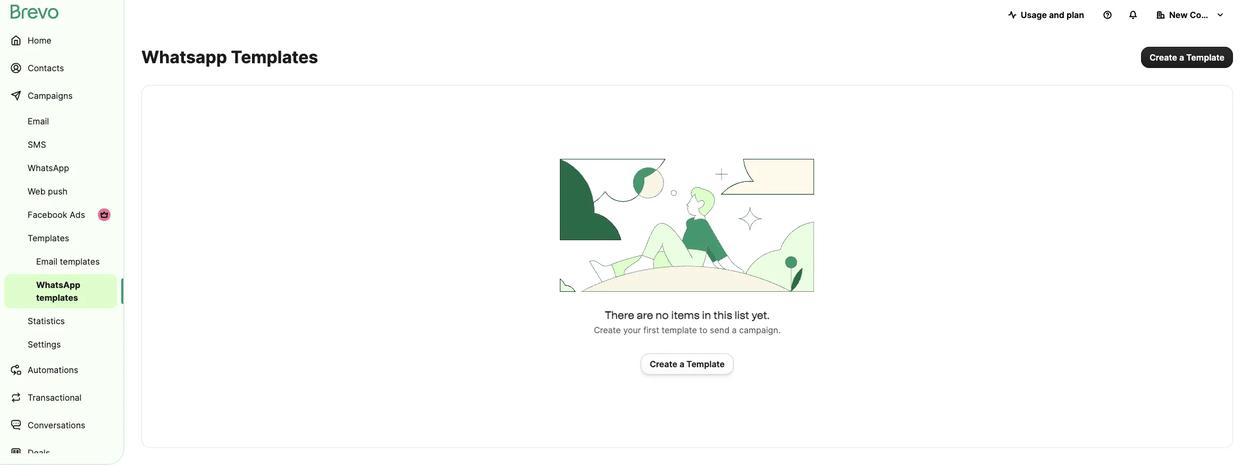 Task type: describe. For each thing, give the bounding box(es) containing it.
contacts link
[[4, 55, 117, 81]]

1 horizontal spatial templates
[[231, 47, 318, 68]]

new company
[[1169, 10, 1229, 20]]

1 vertical spatial templates
[[28, 233, 69, 244]]

web push link
[[4, 181, 117, 202]]

settings link
[[4, 334, 117, 355]]

left___rvooi image
[[100, 211, 108, 219]]

whatsapp link
[[4, 157, 117, 179]]

template
[[662, 325, 697, 335]]

facebook
[[28, 209, 67, 220]]

plan
[[1067, 10, 1084, 20]]

sms
[[28, 139, 46, 150]]

conversations
[[28, 420, 85, 431]]

automations link
[[4, 357, 117, 383]]

email templates
[[36, 256, 100, 267]]

are
[[637, 309, 653, 321]]

whatsapp templates
[[141, 47, 318, 68]]

2 vertical spatial a
[[679, 359, 684, 369]]

campaigns link
[[4, 83, 117, 108]]

whatsapp templates link
[[4, 274, 117, 308]]

create a template for the left create a template button
[[650, 359, 725, 369]]

home link
[[4, 28, 117, 53]]

0 horizontal spatial create a template button
[[641, 353, 734, 375]]

a inside there are no items in this list yet. create your first template to send a campaign.
[[732, 325, 737, 335]]

transactional link
[[4, 385, 117, 410]]

web
[[28, 186, 46, 197]]

your
[[623, 325, 641, 335]]

email link
[[4, 111, 117, 132]]

push
[[48, 186, 68, 197]]

web push
[[28, 186, 68, 197]]

usage and plan button
[[999, 4, 1093, 26]]

company
[[1190, 10, 1229, 20]]

facebook ads link
[[4, 204, 117, 225]]

whatsapp
[[141, 47, 227, 68]]

usage and plan
[[1021, 10, 1084, 20]]

first
[[643, 325, 659, 335]]

ads
[[70, 209, 85, 220]]

list
[[735, 309, 749, 321]]

statistics
[[28, 316, 65, 326]]

send
[[710, 325, 730, 335]]

whatsapp templates
[[36, 280, 80, 303]]

2 vertical spatial create
[[650, 359, 677, 369]]



Task type: vqa. For each thing, say whether or not it's contained in the screenshot.
'Campaign name' search field
no



Task type: locate. For each thing, give the bounding box(es) containing it.
0 horizontal spatial template
[[687, 359, 725, 369]]

there
[[605, 309, 634, 321]]

transactional
[[28, 392, 82, 403]]

a down new
[[1179, 52, 1184, 63]]

0 vertical spatial email
[[28, 116, 49, 127]]

1 vertical spatial email
[[36, 256, 57, 267]]

templates down templates link
[[60, 256, 100, 267]]

1 vertical spatial create
[[594, 325, 621, 335]]

0 vertical spatial create a template
[[1150, 52, 1225, 63]]

items
[[671, 309, 700, 321]]

a right the send
[[732, 325, 737, 335]]

templates inside whatsapp templates
[[36, 292, 78, 303]]

1 horizontal spatial template
[[1186, 52, 1225, 63]]

1 vertical spatial create a template
[[650, 359, 725, 369]]

0 horizontal spatial templates
[[28, 233, 69, 244]]

templates
[[231, 47, 318, 68], [28, 233, 69, 244]]

new
[[1169, 10, 1188, 20]]

2 horizontal spatial create
[[1150, 52, 1177, 63]]

email for email templates
[[36, 256, 57, 267]]

a down template
[[679, 359, 684, 369]]

in
[[702, 309, 711, 321]]

1 vertical spatial a
[[732, 325, 737, 335]]

0 vertical spatial template
[[1186, 52, 1225, 63]]

1 horizontal spatial a
[[732, 325, 737, 335]]

deals link
[[4, 440, 117, 465]]

1 vertical spatial whatsapp
[[36, 280, 80, 290]]

email up sms
[[28, 116, 49, 127]]

statistics link
[[4, 311, 117, 332]]

and
[[1049, 10, 1064, 20]]

email down templates link
[[36, 256, 57, 267]]

templates up statistics link
[[36, 292, 78, 303]]

0 horizontal spatial a
[[679, 359, 684, 369]]

no
[[656, 309, 669, 321]]

facebook ads
[[28, 209, 85, 220]]

0 vertical spatial create a template button
[[1141, 47, 1233, 68]]

0 vertical spatial whatsapp
[[28, 163, 69, 173]]

0 horizontal spatial create a template
[[650, 359, 725, 369]]

templates link
[[4, 228, 117, 249]]

email
[[28, 116, 49, 127], [36, 256, 57, 267]]

whatsapp down email templates link
[[36, 280, 80, 290]]

conversations link
[[4, 413, 117, 438]]

1 horizontal spatial create
[[650, 359, 677, 369]]

campaign.
[[739, 325, 781, 335]]

settings
[[28, 339, 61, 350]]

1 vertical spatial template
[[687, 359, 725, 369]]

1 horizontal spatial create a template
[[1150, 52, 1225, 63]]

1 vertical spatial create a template button
[[641, 353, 734, 375]]

usage
[[1021, 10, 1047, 20]]

create a template
[[1150, 52, 1225, 63], [650, 359, 725, 369]]

template down to
[[687, 359, 725, 369]]

0 horizontal spatial create
[[594, 325, 621, 335]]

templates
[[60, 256, 100, 267], [36, 292, 78, 303]]

2 horizontal spatial a
[[1179, 52, 1184, 63]]

campaigns
[[28, 90, 73, 101]]

create down 'first'
[[650, 359, 677, 369]]

create a template down template
[[650, 359, 725, 369]]

home
[[28, 35, 51, 46]]

new company button
[[1148, 4, 1233, 26]]

a
[[1179, 52, 1184, 63], [732, 325, 737, 335], [679, 359, 684, 369]]

create down there
[[594, 325, 621, 335]]

templates for whatsapp templates
[[36, 292, 78, 303]]

automations
[[28, 365, 78, 375]]

0 vertical spatial templates
[[60, 256, 100, 267]]

sms link
[[4, 134, 117, 155]]

contacts
[[28, 63, 64, 73]]

whatsapp for whatsapp
[[28, 163, 69, 173]]

create inside there are no items in this list yet. create your first template to send a campaign.
[[594, 325, 621, 335]]

whatsapp up web push
[[28, 163, 69, 173]]

email for email
[[28, 116, 49, 127]]

email templates link
[[4, 251, 117, 272]]

whatsapp
[[28, 163, 69, 173], [36, 280, 80, 290]]

whatsapp for whatsapp templates
[[36, 280, 80, 290]]

create a template button down new company button
[[1141, 47, 1233, 68]]

create down new
[[1150, 52, 1177, 63]]

yet.
[[752, 309, 770, 321]]

to
[[699, 325, 708, 335]]

1 vertical spatial templates
[[36, 292, 78, 303]]

0 vertical spatial a
[[1179, 52, 1184, 63]]

create a template for top create a template button
[[1150, 52, 1225, 63]]

template down company
[[1186, 52, 1225, 63]]

create
[[1150, 52, 1177, 63], [594, 325, 621, 335], [650, 359, 677, 369]]

this
[[713, 309, 732, 321]]

deals
[[28, 448, 50, 458]]

0 vertical spatial templates
[[231, 47, 318, 68]]

template
[[1186, 52, 1225, 63], [687, 359, 725, 369]]

create a template button down template
[[641, 353, 734, 375]]

0 vertical spatial create
[[1150, 52, 1177, 63]]

there are no items in this list yet. create your first template to send a campaign.
[[594, 309, 781, 335]]

create a template button
[[1141, 47, 1233, 68], [641, 353, 734, 375]]

1 horizontal spatial create a template button
[[1141, 47, 1233, 68]]

templates for email templates
[[60, 256, 100, 267]]

create a template down new company button
[[1150, 52, 1225, 63]]



